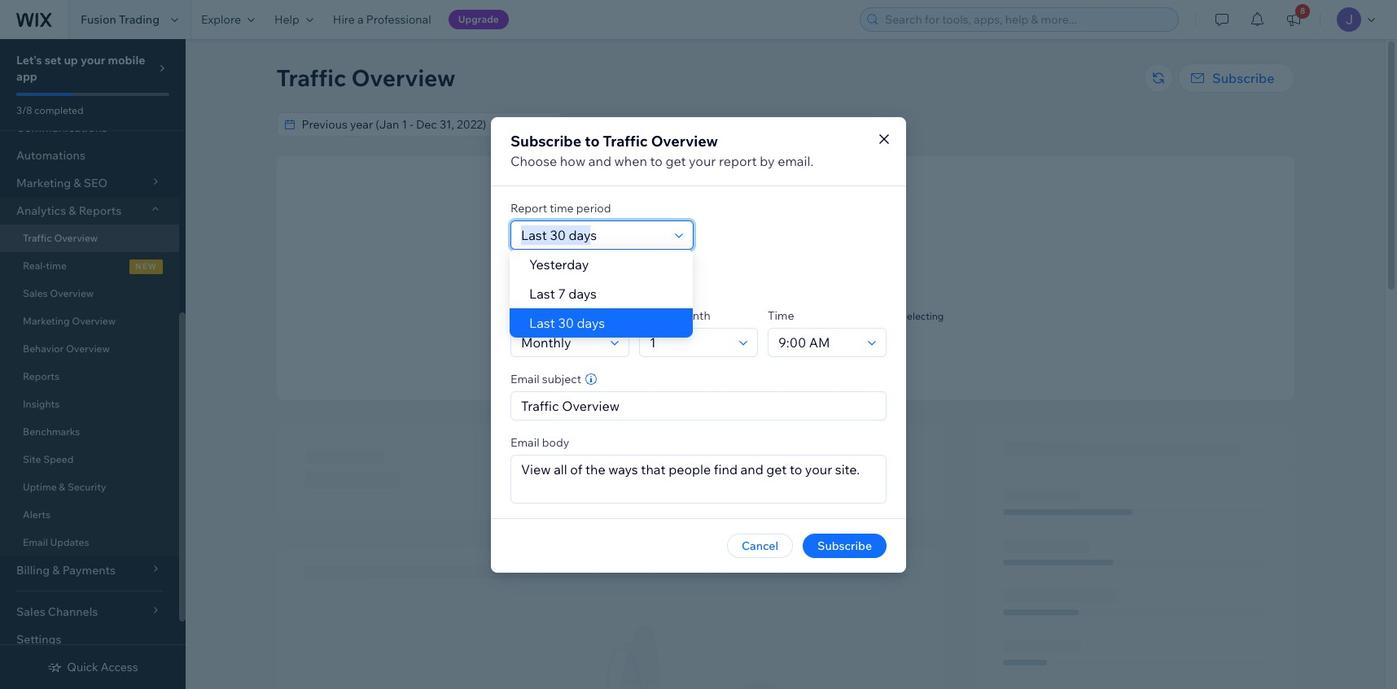 Task type: locate. For each thing, give the bounding box(es) containing it.
time up hire a marketing expert
[[777, 322, 797, 335]]

uptime & security link
[[0, 474, 179, 502]]

0 vertical spatial subscribe
[[1212, 70, 1275, 86]]

8
[[1300, 6, 1305, 16]]

2 vertical spatial subscribe
[[817, 539, 872, 553]]

traffic left the on
[[785, 310, 812, 322]]

dec
[[763, 117, 784, 132]]

how
[[560, 153, 586, 169]]

Frequency field
[[516, 329, 606, 356]]

fusion
[[81, 12, 116, 27]]

subscribe to traffic overview choose how and when to get your report by email.
[[510, 131, 814, 169]]

0 horizontal spatial time
[[46, 260, 67, 272]]

quick access
[[67, 660, 138, 675]]

a left the professional
[[357, 12, 364, 27]]

Day of month field
[[645, 329, 734, 356]]

1 horizontal spatial a
[[753, 350, 759, 363]]

1 vertical spatial your
[[689, 153, 716, 169]]

1 vertical spatial days
[[577, 315, 605, 331]]

email for email body
[[510, 435, 539, 450]]

traffic inside sidebar element
[[23, 232, 52, 244]]

(jan
[[722, 117, 746, 132]]

settings
[[16, 633, 61, 647]]

hire a professional
[[333, 12, 431, 27]]

1 vertical spatial a
[[753, 350, 759, 363]]

completed
[[34, 104, 83, 116]]

reports inside popup button
[[79, 204, 121, 218]]

those
[[828, 310, 854, 322]]

when
[[614, 153, 647, 169]]

site speed
[[23, 453, 73, 466]]

0 horizontal spatial &
[[59, 481, 65, 493]]

enough
[[758, 291, 799, 305]]

time up sales overview
[[46, 260, 67, 272]]

try
[[886, 310, 900, 322]]

previous
[[636, 117, 682, 132]]

days right 7 on the top left of the page
[[569, 286, 597, 302]]

behavior
[[23, 343, 64, 355]]

1 vertical spatial &
[[59, 481, 65, 493]]

overview
[[351, 64, 455, 92], [651, 131, 718, 150], [54, 232, 98, 244], [50, 287, 94, 300], [72, 315, 116, 327], [66, 343, 110, 355]]

dates.
[[856, 310, 884, 322]]

traffic down help button
[[276, 64, 346, 92]]

1 vertical spatial reports
[[23, 370, 59, 383]]

overview up get
[[651, 131, 718, 150]]

compared
[[566, 117, 620, 132]]

site
[[696, 310, 712, 322]]

upgrade
[[458, 13, 499, 25]]

speed
[[43, 453, 73, 466]]

help button
[[265, 0, 323, 39]]

to for previous
[[623, 117, 634, 132]]

2 horizontal spatial time
[[777, 322, 797, 335]]

your right up
[[81, 53, 105, 68]]

subscribe inside subscribe to traffic overview choose how and when to get your report by email.
[[510, 131, 582, 150]]

automations
[[16, 148, 85, 163]]

benchmarks
[[23, 426, 80, 438]]

None field
[[297, 113, 536, 136]]

email body
[[510, 435, 569, 450]]

1 vertical spatial traffic
[[603, 131, 648, 150]]

2 vertical spatial traffic
[[23, 232, 52, 244]]

a
[[357, 12, 364, 27], [753, 350, 759, 363]]

0 vertical spatial your
[[81, 53, 105, 68]]

traffic up when at the top left
[[603, 131, 648, 150]]

up
[[64, 53, 78, 68]]

overview down the professional
[[351, 64, 455, 92]]

your right the 'of' at the top left
[[673, 310, 694, 322]]

hire right help button
[[333, 12, 355, 27]]

0 horizontal spatial traffic
[[23, 232, 52, 244]]

real-time
[[23, 260, 67, 272]]

last left 7 on the top left of the page
[[529, 286, 555, 302]]

email left subject
[[510, 372, 539, 386]]

time right report at left top
[[550, 201, 574, 215]]

7
[[558, 286, 566, 302]]

email down alerts in the bottom left of the page
[[23, 537, 48, 549]]

reports link
[[0, 363, 179, 391]]

1 vertical spatial traffic overview
[[23, 232, 98, 244]]

overview for traffic overview link
[[54, 232, 98, 244]]

1 horizontal spatial time
[[550, 201, 574, 215]]

traffic overview
[[276, 64, 455, 92], [23, 232, 98, 244]]

security
[[67, 481, 106, 493]]

to left previous
[[623, 117, 634, 132]]

1 horizontal spatial subscribe
[[817, 539, 872, 553]]

sales
[[23, 287, 48, 300]]

traffic
[[802, 291, 835, 305], [785, 310, 812, 322]]

any
[[767, 310, 783, 322]]

2 vertical spatial your
[[673, 310, 694, 322]]

fusion trading
[[81, 12, 160, 27]]

1 vertical spatial subscribe button
[[803, 534, 887, 558]]

traffic overview down hire a professional
[[276, 64, 455, 92]]

1 vertical spatial last
[[529, 315, 555, 331]]

hire
[[333, 12, 355, 27], [732, 350, 751, 363]]

1 vertical spatial subscribe
[[510, 131, 582, 150]]

on
[[814, 310, 826, 322]]

0 vertical spatial last
[[529, 286, 555, 302]]

subscribe button
[[1178, 64, 1294, 93], [803, 534, 887, 558]]

traffic up the on
[[802, 291, 835, 305]]

0 horizontal spatial period
[[576, 201, 611, 215]]

a left marketing
[[753, 350, 759, 363]]

0 vertical spatial traffic overview
[[276, 64, 455, 92]]

1 vertical spatial time
[[46, 260, 67, 272]]

behavior overview link
[[0, 335, 179, 363]]

2 last from the top
[[529, 315, 555, 331]]

period up 'report time period' field
[[576, 201, 611, 215]]

cancel
[[742, 539, 778, 553]]

to up the and
[[585, 131, 600, 150]]

access
[[101, 660, 138, 675]]

analytics & reports button
[[0, 197, 179, 225]]

0 vertical spatial traffic
[[802, 291, 835, 305]]

last
[[529, 286, 555, 302], [529, 315, 555, 331]]

list box
[[510, 250, 693, 338]]

a for marketing
[[753, 350, 759, 363]]

traffic
[[276, 64, 346, 92], [603, 131, 648, 150], [23, 232, 52, 244]]

email left body
[[510, 435, 539, 450]]

2 vertical spatial time
[[777, 322, 797, 335]]

period left (jan
[[685, 117, 720, 132]]

period
[[685, 117, 720, 132], [576, 201, 611, 215]]

hire a marketing expert
[[732, 350, 838, 363]]

0 vertical spatial a
[[357, 12, 364, 27]]

traffic overview down analytics & reports
[[23, 232, 98, 244]]

hire a professional link
[[323, 0, 441, 39]]

0 vertical spatial &
[[69, 204, 76, 218]]

0 horizontal spatial hire
[[333, 12, 355, 27]]

your right get
[[689, 153, 716, 169]]

last inside option
[[529, 315, 555, 331]]

hire down 'another'
[[732, 350, 751, 363]]

time
[[768, 308, 794, 323]]

hire a marketing expert link
[[732, 349, 838, 364]]

Search for tools, apps, help & more... field
[[880, 8, 1173, 31]]

1 horizontal spatial hire
[[732, 350, 751, 363]]

0 vertical spatial time
[[550, 201, 574, 215]]

to left get
[[650, 153, 663, 169]]

& right analytics
[[69, 204, 76, 218]]

0 horizontal spatial subscribe
[[510, 131, 582, 150]]

2 horizontal spatial traffic
[[603, 131, 648, 150]]

0 horizontal spatial subscribe button
[[803, 534, 887, 558]]

1 vertical spatial traffic
[[785, 310, 812, 322]]

1 horizontal spatial &
[[69, 204, 76, 218]]

overview down analytics & reports
[[54, 232, 98, 244]]

1 horizontal spatial traffic
[[276, 64, 346, 92]]

1 horizontal spatial to
[[623, 117, 634, 132]]

email for email settings
[[510, 271, 544, 287]]

last left 30 at the top left
[[529, 315, 555, 331]]

overview for marketing overview link
[[72, 315, 116, 327]]

get
[[666, 153, 686, 169]]

period.
[[799, 322, 832, 335]]

a for professional
[[357, 12, 364, 27]]

subscribe
[[1212, 70, 1275, 86], [510, 131, 582, 150], [817, 539, 872, 553]]

overview down sales overview link
[[72, 315, 116, 327]]

email inside sidebar element
[[23, 537, 48, 549]]

0 horizontal spatial traffic overview
[[23, 232, 98, 244]]

trading
[[119, 12, 160, 27]]

time inside sidebar element
[[46, 260, 67, 272]]

days right 30 at the top left
[[577, 315, 605, 331]]

overview for sales overview link
[[50, 287, 94, 300]]

1 vertical spatial hire
[[732, 350, 751, 363]]

31,
[[786, 117, 801, 132]]

1 horizontal spatial reports
[[79, 204, 121, 218]]

reports
[[79, 204, 121, 218], [23, 370, 59, 383]]

0 vertical spatial reports
[[79, 204, 121, 218]]

choose
[[510, 153, 557, 169]]

reports up traffic overview link
[[79, 204, 121, 218]]

&
[[69, 204, 76, 218], [59, 481, 65, 493]]

report
[[719, 153, 757, 169]]

overview up marketing overview
[[50, 287, 94, 300]]

days inside option
[[577, 315, 605, 331]]

to
[[623, 117, 634, 132], [585, 131, 600, 150], [650, 153, 663, 169]]

& for analytics
[[69, 204, 76, 218]]

day of month
[[639, 308, 710, 323]]

0 vertical spatial days
[[569, 286, 597, 302]]

days
[[569, 286, 597, 302], [577, 315, 605, 331]]

traffic down analytics
[[23, 232, 52, 244]]

1 last from the top
[[529, 286, 555, 302]]

1 horizontal spatial traffic overview
[[276, 64, 455, 92]]

time for real-
[[46, 260, 67, 272]]

days for last 7 days
[[569, 286, 597, 302]]

0 horizontal spatial a
[[357, 12, 364, 27]]

reports up "insights"
[[23, 370, 59, 383]]

email subject
[[510, 372, 581, 386]]

email left 7 on the top left of the page
[[510, 271, 544, 287]]

0 vertical spatial hire
[[333, 12, 355, 27]]

days for last 30 days
[[577, 315, 605, 331]]

0 vertical spatial subscribe button
[[1178, 64, 1294, 93]]

your
[[81, 53, 105, 68], [689, 153, 716, 169], [673, 310, 694, 322]]

& inside popup button
[[69, 204, 76, 218]]

quick
[[67, 660, 98, 675]]

& right uptime
[[59, 481, 65, 493]]

compared to previous period (jan 1 - dec 31, 2021)
[[566, 117, 832, 132]]

yesterday
[[529, 256, 589, 273]]

hire for hire a professional
[[333, 12, 355, 27]]

overview down marketing overview link
[[66, 343, 110, 355]]

0 vertical spatial period
[[685, 117, 720, 132]]

8 button
[[1276, 0, 1312, 39]]

0 horizontal spatial to
[[585, 131, 600, 150]]

sidebar element
[[0, 0, 186, 690]]

explore
[[201, 12, 241, 27]]

Time field
[[773, 329, 863, 356]]



Task type: vqa. For each thing, say whether or not it's contained in the screenshot.
the Trigger: corresponding to Weekly site sessions
no



Task type: describe. For each thing, give the bounding box(es) containing it.
uptime
[[23, 481, 57, 493]]

last for last 7 days
[[529, 286, 555, 302]]

traffic overview inside sidebar element
[[23, 232, 98, 244]]

benchmarks link
[[0, 418, 179, 446]]

1
[[748, 117, 754, 132]]

professional
[[366, 12, 431, 27]]

alerts
[[23, 509, 50, 521]]

sales overview link
[[0, 280, 179, 308]]

3/8
[[16, 104, 32, 116]]

time for report
[[550, 201, 574, 215]]

help
[[274, 12, 299, 27]]

upgrade button
[[448, 10, 509, 29]]

30
[[558, 315, 574, 331]]

month
[[676, 308, 710, 323]]

and
[[588, 153, 611, 169]]

2 horizontal spatial subscribe
[[1212, 70, 1275, 86]]

body
[[542, 435, 569, 450]]

Email body text field
[[511, 456, 886, 503]]

your inside let's set up your mobile app
[[81, 53, 105, 68]]

site
[[23, 453, 41, 466]]

2021)
[[803, 117, 832, 132]]

marketing
[[23, 315, 70, 327]]

of
[[662, 308, 673, 323]]

have
[[743, 310, 764, 322]]

frequency
[[510, 308, 567, 323]]

email updates
[[23, 537, 89, 549]]

another
[[739, 322, 774, 335]]

overview for the behavior overview link
[[66, 343, 110, 355]]

your inside not enough traffic looks like your site didn't have any traffic on those dates. try selecting another time period.
[[673, 310, 694, 322]]

analytics & reports
[[16, 204, 121, 218]]

expert
[[809, 350, 838, 363]]

email settings
[[510, 271, 595, 287]]

marketing
[[761, 350, 807, 363]]

set
[[45, 53, 61, 68]]

uptime & security
[[23, 481, 106, 493]]

real-
[[23, 260, 46, 272]]

marketing overview
[[23, 315, 116, 327]]

cancel button
[[727, 534, 793, 558]]

list box containing yesterday
[[510, 250, 693, 338]]

let's
[[16, 53, 42, 68]]

0 horizontal spatial reports
[[23, 370, 59, 383]]

last 30 days option
[[510, 309, 693, 338]]

subject
[[542, 372, 581, 386]]

selecting
[[902, 310, 944, 322]]

traffic overview link
[[0, 225, 179, 252]]

& for uptime
[[59, 481, 65, 493]]

sales overview
[[23, 287, 94, 300]]

quick access button
[[47, 660, 138, 675]]

automations link
[[0, 142, 179, 169]]

hire for hire a marketing expert
[[732, 350, 751, 363]]

time inside not enough traffic looks like your site didn't have any traffic on those dates. try selecting another time period.
[[777, 322, 797, 335]]

traffic inside subscribe to traffic overview choose how and when to get your report by email.
[[603, 131, 648, 150]]

your inside subscribe to traffic overview choose how and when to get your report by email.
[[689, 153, 716, 169]]

1 horizontal spatial subscribe button
[[1178, 64, 1294, 93]]

site speed link
[[0, 446, 179, 474]]

alerts link
[[0, 502, 179, 529]]

last 30 days
[[529, 315, 605, 331]]

new
[[135, 261, 157, 272]]

insights
[[23, 398, 60, 410]]

updates
[[50, 537, 89, 549]]

page skeleton image
[[276, 425, 1294, 690]]

2 horizontal spatial to
[[650, 153, 663, 169]]

overview inside subscribe to traffic overview choose how and when to get your report by email.
[[651, 131, 718, 150]]

email updates link
[[0, 529, 179, 557]]

not enough traffic looks like your site didn't have any traffic on those dates. try selecting another time period.
[[627, 291, 944, 335]]

1 vertical spatial period
[[576, 201, 611, 215]]

app
[[16, 69, 37, 84]]

last for last 30 days
[[529, 315, 555, 331]]

didn't
[[714, 310, 741, 322]]

email for email updates
[[23, 537, 48, 549]]

looks
[[627, 310, 654, 322]]

mobile
[[108, 53, 145, 68]]

1 horizontal spatial period
[[685, 117, 720, 132]]

email for email subject
[[510, 372, 539, 386]]

settings
[[547, 271, 595, 287]]

analytics
[[16, 204, 66, 218]]

by
[[760, 153, 775, 169]]

marketing overview link
[[0, 308, 179, 335]]

day
[[639, 308, 660, 323]]

report
[[510, 201, 547, 215]]

settings link
[[0, 626, 179, 654]]

0 vertical spatial traffic
[[276, 64, 346, 92]]

to for traffic
[[585, 131, 600, 150]]

report time period
[[510, 201, 611, 215]]

last 7 days
[[529, 286, 597, 302]]

-
[[756, 117, 760, 132]]

not
[[735, 291, 755, 305]]

email.
[[778, 153, 814, 169]]

Email subject field
[[516, 392, 881, 420]]

Report time period field
[[516, 221, 670, 249]]



